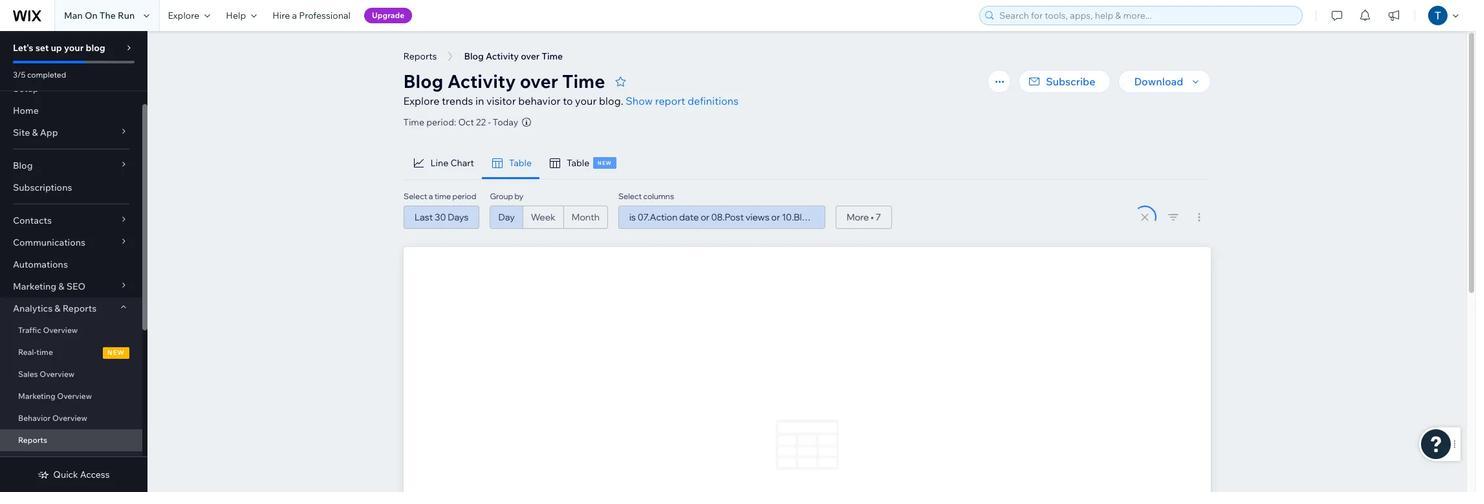 Task type: describe. For each thing, give the bounding box(es) containing it.
oct
[[459, 116, 474, 128]]

blog button
[[0, 155, 142, 177]]

traffic
[[18, 326, 41, 335]]

analytics & reports button
[[0, 298, 142, 320]]

subscribe
[[1046, 75, 1096, 88]]

overview for behavior overview
[[52, 414, 87, 423]]

set
[[35, 42, 49, 54]]

-
[[488, 116, 491, 128]]

& for marketing
[[58, 281, 64, 293]]

time inside button
[[542, 50, 563, 62]]

reports for 'reports' link
[[18, 436, 47, 445]]

on
[[85, 10, 98, 21]]

real-time
[[18, 348, 53, 357]]

overview for marketing overview
[[57, 392, 92, 401]]

run
[[118, 10, 135, 21]]

2 table from the left
[[567, 157, 590, 169]]

blog.
[[599, 94, 624, 107]]

automations
[[13, 259, 68, 271]]

contacts
[[13, 215, 52, 227]]

blog activity over time inside blog activity over time button
[[464, 50, 563, 62]]

professional
[[299, 10, 351, 21]]

report
[[655, 94, 686, 107]]

sales
[[18, 370, 38, 379]]

& for analytics
[[55, 303, 61, 315]]

period:
[[427, 116, 457, 128]]

download
[[1135, 75, 1184, 88]]

home link
[[0, 100, 142, 122]]

explore trends in visitor behavior to your blog.
[[404, 94, 624, 107]]

analytics & reports
[[13, 303, 97, 315]]

overview for sales overview
[[40, 370, 75, 379]]

reports button
[[397, 47, 444, 66]]

behavior overview link
[[0, 408, 142, 430]]

3/5
[[13, 70, 25, 80]]

22
[[476, 116, 486, 128]]

line
[[431, 157, 449, 169]]

subscriptions link
[[0, 177, 142, 199]]

setup
[[13, 83, 39, 94]]

& for site
[[32, 127, 38, 139]]

quick
[[53, 469, 78, 481]]

explore for explore trends in visitor behavior to your blog.
[[404, 94, 440, 107]]

app
[[40, 127, 58, 139]]

reports link
[[0, 430, 142, 452]]

to
[[563, 94, 573, 107]]

chart
[[451, 157, 474, 169]]

quick access button
[[38, 469, 110, 481]]

the
[[100, 10, 116, 21]]

1 vertical spatial over
[[520, 70, 558, 93]]

show
[[626, 94, 653, 107]]

quick access
[[53, 469, 110, 481]]

traffic overview link
[[0, 320, 142, 342]]

time period: oct 22 - today
[[404, 116, 519, 128]]

1 vertical spatial time
[[563, 70, 605, 93]]

Search for tools, apps, help & more... field
[[996, 6, 1299, 25]]

marketing overview link
[[0, 386, 142, 408]]



Task type: locate. For each thing, give the bounding box(es) containing it.
real-
[[18, 348, 36, 357]]

& inside site & app popup button
[[32, 127, 38, 139]]

0 vertical spatial new
[[598, 160, 612, 166]]

over inside button
[[521, 50, 540, 62]]

0 vertical spatial reports
[[404, 50, 437, 62]]

3/5 completed
[[13, 70, 66, 80]]

time up the to
[[563, 70, 605, 93]]

help button
[[218, 0, 265, 31]]

time
[[542, 50, 563, 62], [563, 70, 605, 93], [404, 116, 425, 128]]

blog up the in on the left
[[464, 50, 484, 62]]

1 vertical spatial your
[[575, 94, 597, 107]]

activity inside blog activity over time button
[[486, 50, 519, 62]]

0 vertical spatial activity
[[486, 50, 519, 62]]

0 vertical spatial time
[[542, 50, 563, 62]]

1 horizontal spatial blog
[[404, 70, 444, 93]]

& down marketing & seo
[[55, 303, 61, 315]]

1 vertical spatial new
[[107, 349, 125, 357]]

overview down sales overview link
[[57, 392, 92, 401]]

reports down behavior
[[18, 436, 47, 445]]

blog inside button
[[464, 50, 484, 62]]

download button
[[1119, 70, 1211, 93]]

your
[[64, 42, 84, 54], [575, 94, 597, 107]]

0 horizontal spatial explore
[[168, 10, 200, 21]]

marketing
[[13, 281, 56, 293], [18, 392, 55, 401]]

table down today
[[509, 157, 532, 169]]

0 horizontal spatial blog
[[13, 160, 33, 172]]

automations link
[[0, 254, 142, 276]]

0 vertical spatial blog
[[464, 50, 484, 62]]

man on the run
[[64, 10, 135, 21]]

new
[[598, 160, 612, 166], [107, 349, 125, 357]]

marketing & seo
[[13, 281, 86, 293]]

site & app
[[13, 127, 58, 139]]

marketing & seo button
[[0, 276, 142, 298]]

reports inside button
[[404, 50, 437, 62]]

communications button
[[0, 232, 142, 254]]

up
[[51, 42, 62, 54]]

traffic overview
[[18, 326, 78, 335]]

contacts button
[[0, 210, 142, 232]]

1 horizontal spatial table
[[567, 157, 590, 169]]

activity
[[486, 50, 519, 62], [448, 70, 516, 93]]

line chart
[[431, 157, 474, 169]]

marketing up behavior
[[18, 392, 55, 401]]

blog activity over time button
[[458, 47, 570, 66]]

analytics
[[13, 303, 53, 315]]

your right the to
[[575, 94, 597, 107]]

& left seo
[[58, 281, 64, 293]]

explore
[[168, 10, 200, 21], [404, 94, 440, 107]]

blog activity over time
[[464, 50, 563, 62], [404, 70, 605, 93]]

overview
[[43, 326, 78, 335], [40, 370, 75, 379], [57, 392, 92, 401], [52, 414, 87, 423]]

completed
[[27, 70, 66, 80]]

site & app button
[[0, 122, 142, 144]]

man
[[64, 10, 83, 21]]

0 vertical spatial over
[[521, 50, 540, 62]]

in
[[476, 94, 484, 107]]

2 vertical spatial reports
[[18, 436, 47, 445]]

new down blog.
[[598, 160, 612, 166]]

explore left help
[[168, 10, 200, 21]]

0 horizontal spatial new
[[107, 349, 125, 357]]

behavior
[[519, 94, 561, 107]]

marketing inside popup button
[[13, 281, 56, 293]]

1 horizontal spatial reports
[[63, 303, 97, 315]]

1 table from the left
[[509, 157, 532, 169]]

hire a professional link
[[265, 0, 359, 31]]

marketing for marketing overview
[[18, 392, 55, 401]]

blog inside dropdown button
[[13, 160, 33, 172]]

& inside marketing & seo popup button
[[58, 281, 64, 293]]

sidebar element
[[0, 31, 148, 493]]

1 horizontal spatial explore
[[404, 94, 440, 107]]

time
[[36, 348, 53, 357]]

2 vertical spatial &
[[55, 303, 61, 315]]

1 horizontal spatial new
[[598, 160, 612, 166]]

marketing up analytics
[[13, 281, 56, 293]]

behavior overview
[[18, 414, 87, 423]]

let's set up your blog
[[13, 42, 105, 54]]

tab list
[[404, 148, 810, 179]]

1 vertical spatial blog activity over time
[[404, 70, 605, 93]]

activity up "visitor"
[[486, 50, 519, 62]]

reports
[[404, 50, 437, 62], [63, 303, 97, 315], [18, 436, 47, 445]]

setup link
[[0, 78, 142, 100]]

a
[[292, 10, 297, 21]]

1 vertical spatial activity
[[448, 70, 516, 93]]

new up sales overview link
[[107, 349, 125, 357]]

new inside sidebar element
[[107, 349, 125, 357]]

2 horizontal spatial blog
[[464, 50, 484, 62]]

1 vertical spatial blog
[[404, 70, 444, 93]]

sales overview link
[[0, 364, 142, 386]]

blog activity over time up explore trends in visitor behavior to your blog.
[[464, 50, 563, 62]]

overview down analytics & reports
[[43, 326, 78, 335]]

table down the to
[[567, 157, 590, 169]]

overview down marketing overview link
[[52, 414, 87, 423]]

communications
[[13, 237, 85, 249]]

show report definitions
[[626, 94, 739, 107]]

time up behavior
[[542, 50, 563, 62]]

table inside button
[[509, 157, 532, 169]]

help
[[226, 10, 246, 21]]

sales overview
[[18, 370, 75, 379]]

let's
[[13, 42, 33, 54]]

access
[[80, 469, 110, 481]]

blog down reports button
[[404, 70, 444, 93]]

marketing overview
[[18, 392, 92, 401]]

your inside sidebar element
[[64, 42, 84, 54]]

show report definitions button
[[626, 93, 739, 109]]

site
[[13, 127, 30, 139]]

blog activity over time up "visitor"
[[404, 70, 605, 93]]

1 vertical spatial explore
[[404, 94, 440, 107]]

reports for reports button
[[404, 50, 437, 62]]

upgrade button
[[364, 8, 412, 23]]

& inside analytics & reports popup button
[[55, 303, 61, 315]]

& right site
[[32, 127, 38, 139]]

explore for explore
[[168, 10, 200, 21]]

table button
[[482, 148, 540, 179]]

1 horizontal spatial your
[[575, 94, 597, 107]]

0 vertical spatial explore
[[168, 10, 200, 21]]

reports down upgrade button
[[404, 50, 437, 62]]

home
[[13, 105, 39, 116]]

overview up marketing overview
[[40, 370, 75, 379]]

definitions
[[688, 94, 739, 107]]

reports inside popup button
[[63, 303, 97, 315]]

explore up period:
[[404, 94, 440, 107]]

your right up
[[64, 42, 84, 54]]

2 vertical spatial time
[[404, 116, 425, 128]]

tab list containing line chart
[[404, 148, 810, 179]]

subscriptions
[[13, 182, 72, 194]]

hire a professional
[[273, 10, 351, 21]]

line chart button
[[404, 148, 482, 179]]

1 vertical spatial reports
[[63, 303, 97, 315]]

0 vertical spatial your
[[64, 42, 84, 54]]

new inside tab list
[[598, 160, 612, 166]]

activity up the in on the left
[[448, 70, 516, 93]]

trends
[[442, 94, 473, 107]]

overview for traffic overview
[[43, 326, 78, 335]]

blog up subscriptions
[[13, 160, 33, 172]]

hire
[[273, 10, 290, 21]]

2 vertical spatial blog
[[13, 160, 33, 172]]

seo
[[66, 281, 86, 293]]

marketing for marketing & seo
[[13, 281, 56, 293]]

behavior
[[18, 414, 51, 423]]

visitor
[[487, 94, 516, 107]]

1 vertical spatial marketing
[[18, 392, 55, 401]]

reports down seo
[[63, 303, 97, 315]]

0 vertical spatial marketing
[[13, 281, 56, 293]]

blog
[[86, 42, 105, 54]]

0 horizontal spatial your
[[64, 42, 84, 54]]

1 vertical spatial &
[[58, 281, 64, 293]]

today
[[493, 116, 519, 128]]

0 horizontal spatial reports
[[18, 436, 47, 445]]

upgrade
[[372, 10, 405, 20]]

0 horizontal spatial table
[[509, 157, 532, 169]]

0 vertical spatial &
[[32, 127, 38, 139]]

0 vertical spatial blog activity over time
[[464, 50, 563, 62]]

table
[[509, 157, 532, 169], [567, 157, 590, 169]]

subscribe button
[[1019, 70, 1112, 93]]

2 horizontal spatial reports
[[404, 50, 437, 62]]

time left period:
[[404, 116, 425, 128]]

over
[[521, 50, 540, 62], [520, 70, 558, 93]]



Task type: vqa. For each thing, say whether or not it's contained in the screenshot.
Site &
yes



